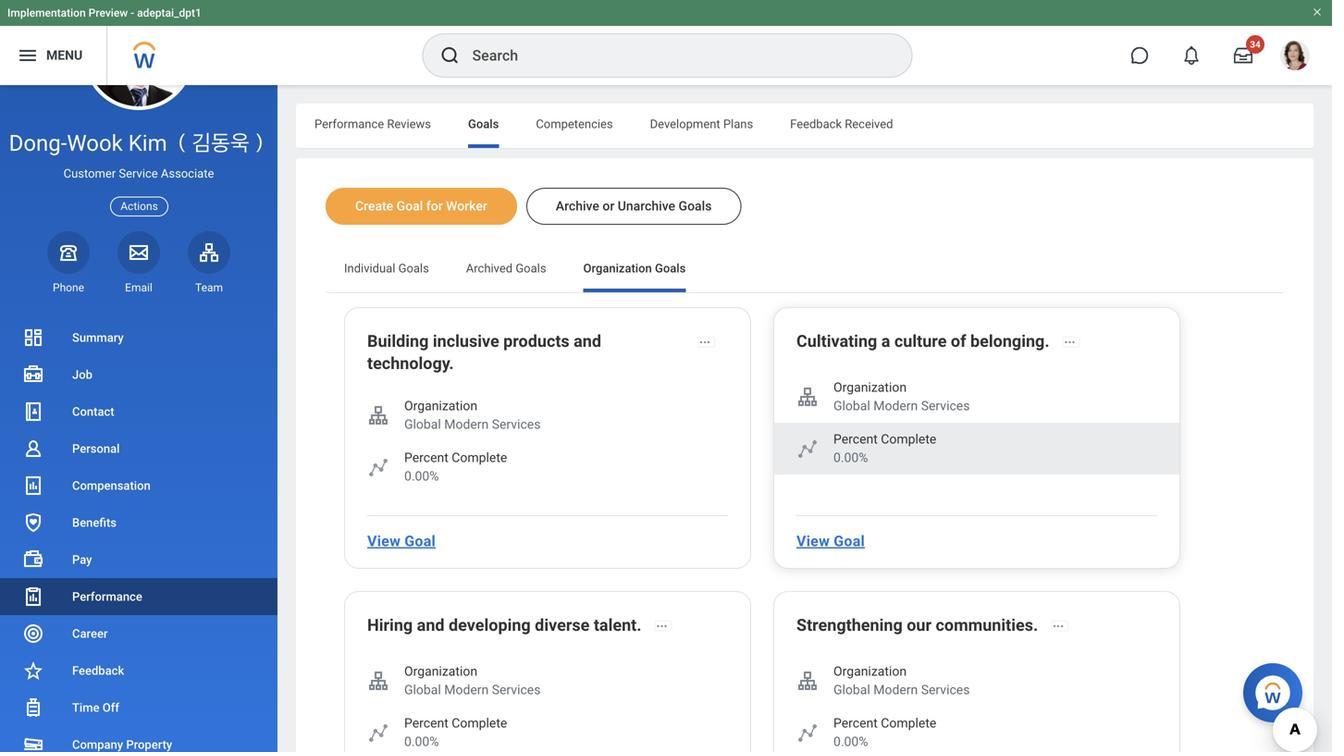 Task type: describe. For each thing, give the bounding box(es) containing it.
job link
[[0, 356, 278, 393]]

customer service associate
[[64, 167, 214, 181]]

actions button
[[110, 197, 168, 216]]

goal for cultivating
[[834, 533, 865, 550]]

global for building
[[404, 417, 441, 432]]

percent for building inclusive products and technology.
[[404, 450, 449, 465]]

34 button
[[1223, 35, 1265, 76]]

preview
[[89, 6, 128, 19]]

Search Workday  search field
[[472, 35, 874, 76]]

organization global modern services for inclusive
[[404, 398, 541, 432]]

company property image
[[22, 734, 44, 752]]

-
[[131, 6, 134, 19]]

dong-
[[9, 130, 67, 156]]

diverse
[[535, 616, 590, 635]]

career
[[72, 627, 108, 641]]

feedback image
[[22, 660, 44, 682]]

building
[[367, 332, 429, 351]]

view goal button for building inclusive products and technology.
[[360, 523, 443, 560]]

dong-wook kim （김동욱）
[[9, 130, 269, 156]]

phone
[[53, 281, 84, 294]]

plans
[[723, 117, 753, 131]]

tab list for cultivating a culture of belonging.
[[326, 248, 1284, 292]]

percent complete 0.00% for hiring and developing diverse talent.
[[404, 716, 507, 749]]

org chart image for strengthening our communities.
[[797, 670, 819, 692]]

organization goals
[[583, 261, 686, 275]]

percent for hiring and developing diverse talent.
[[404, 716, 449, 731]]

compensation image
[[22, 475, 44, 497]]

create
[[355, 198, 393, 214]]

personal
[[72, 442, 120, 456]]

compensation
[[72, 479, 151, 493]]

compensation link
[[0, 467, 278, 504]]

related actions image for building inclusive products and technology.
[[699, 336, 712, 349]]

navigation pane region
[[0, 0, 278, 752]]

benefits
[[72, 516, 117, 530]]

menu
[[46, 48, 83, 63]]

view goal for building inclusive products and technology.
[[367, 533, 436, 550]]

complete for strengthening our communities.
[[881, 716, 937, 731]]

time off image
[[22, 697, 44, 719]]

modern for a
[[874, 398, 918, 414]]

contact link
[[0, 393, 278, 430]]

email
[[125, 281, 153, 294]]

individual goals
[[344, 261, 429, 275]]

services for products
[[492, 417, 541, 432]]

development
[[650, 117, 720, 131]]

inclusive
[[433, 332, 499, 351]]

0.00% element for hiring and developing diverse talent.
[[404, 733, 507, 751]]

strengthening our communities. element
[[797, 614, 1038, 640]]

actions
[[120, 200, 158, 213]]

implementation
[[7, 6, 86, 19]]

phone button
[[47, 231, 90, 295]]

feedback link
[[0, 652, 278, 689]]

0.00% for hiring and developing diverse talent.
[[404, 734, 439, 749]]

of
[[951, 332, 967, 351]]

customer
[[64, 167, 116, 181]]

org chart image for hiring and developing diverse talent.
[[367, 670, 390, 692]]

justify image
[[17, 44, 39, 67]]

close environment banner image
[[1312, 6, 1323, 18]]

associate
[[161, 167, 214, 181]]

a
[[882, 332, 891, 351]]

time off link
[[0, 689, 278, 726]]

unarchive
[[618, 198, 676, 214]]

for
[[426, 198, 443, 214]]

feedback for feedback
[[72, 664, 124, 678]]

mail image
[[128, 241, 150, 263]]

organization down strengthening
[[834, 664, 907, 679]]

off
[[102, 701, 119, 715]]

performance for performance reviews
[[315, 117, 384, 131]]

view for cultivating a culture of belonging.
[[797, 533, 830, 550]]

performance link
[[0, 578, 278, 615]]

hiring and developing diverse talent.
[[367, 616, 642, 635]]

implementation preview -   adeptai_dpt1
[[7, 6, 202, 19]]

hiring
[[367, 616, 413, 635]]

property
[[126, 738, 172, 752]]

talent.
[[594, 616, 642, 635]]

services for culture
[[921, 398, 970, 414]]

1 vertical spatial and
[[417, 616, 445, 635]]

technology.
[[367, 354, 454, 373]]

performance reviews
[[315, 117, 431, 131]]

org chart image for building inclusive products and technology.
[[367, 404, 390, 427]]

job
[[72, 368, 92, 382]]

global for hiring
[[404, 682, 441, 698]]

or
[[603, 198, 615, 214]]

archived goals
[[466, 261, 546, 275]]

global for cultivating
[[834, 398, 871, 414]]

percent complete 0.00% for building inclusive products and technology.
[[404, 450, 507, 484]]

inbox large image
[[1234, 46, 1253, 65]]

view goal for cultivating a culture of belonging.
[[797, 533, 865, 550]]

building inclusive products and technology.
[[367, 332, 601, 373]]

modern for inclusive
[[444, 417, 489, 432]]

archive or unarchive goals button
[[526, 188, 742, 225]]

company property link
[[0, 726, 278, 752]]

create goal for worker
[[355, 198, 487, 214]]

summary link
[[0, 319, 278, 356]]

reviews
[[387, 117, 431, 131]]

our
[[907, 616, 932, 635]]

wook
[[67, 130, 123, 156]]

view goal button for cultivating a culture of belonging.
[[789, 523, 873, 560]]

modern for our
[[874, 682, 918, 698]]

goal left for
[[397, 198, 423, 214]]

organization for and
[[404, 398, 478, 414]]

organization global modern services for a
[[834, 380, 970, 414]]

cultivating a culture of belonging.
[[797, 332, 1050, 351]]

goals inside button
[[679, 198, 712, 214]]

contact image
[[22, 401, 44, 423]]

related actions image for cultivating a culture of belonging.
[[1064, 336, 1077, 349]]

phone dong-wook kim （김동욱） element
[[47, 280, 90, 295]]

contact
[[72, 405, 114, 419]]

career image
[[22, 623, 44, 645]]

summary image
[[22, 327, 44, 349]]

time off
[[72, 701, 119, 715]]

individual
[[344, 261, 395, 275]]

cultivating
[[797, 332, 877, 351]]



Task type: vqa. For each thing, say whether or not it's contained in the screenshot.
GLOBAL MODERN SERVICES element corresponding to our
yes



Task type: locate. For each thing, give the bounding box(es) containing it.
0 vertical spatial related actions image
[[1064, 336, 1077, 349]]

1 horizontal spatial c line image
[[797, 438, 819, 460]]

feedback up time off
[[72, 664, 124, 678]]

c line image for strengthening
[[797, 722, 819, 744]]

1 vertical spatial related actions image
[[656, 620, 669, 633]]

org chart image down strengthening
[[797, 670, 819, 692]]

organization down developing at the bottom left
[[404, 664, 478, 679]]

0 horizontal spatial related actions image
[[699, 336, 712, 349]]

1 c line image from the left
[[367, 722, 390, 744]]

view
[[367, 533, 401, 550], [797, 533, 830, 550]]

kim
[[128, 130, 167, 156]]

（김동욱）
[[173, 130, 269, 156]]

1 horizontal spatial performance
[[315, 117, 384, 131]]

benefits image
[[22, 512, 44, 534]]

goals for organization goals
[[655, 261, 686, 275]]

related actions image
[[1064, 336, 1077, 349], [656, 620, 669, 633]]

1 horizontal spatial feedback
[[790, 117, 842, 131]]

0.00% element
[[834, 449, 937, 467], [404, 467, 507, 486], [404, 733, 507, 751], [834, 733, 937, 751]]

goal
[[397, 198, 423, 214], [405, 533, 436, 550], [834, 533, 865, 550]]

global modern services element
[[834, 397, 970, 415], [404, 415, 541, 434], [404, 681, 541, 700], [834, 681, 970, 700]]

global modern services element for and
[[404, 681, 541, 700]]

0 horizontal spatial feedback
[[72, 664, 124, 678]]

1 vertical spatial related actions image
[[1052, 620, 1065, 633]]

global modern services element for inclusive
[[404, 415, 541, 434]]

c line image for hiring
[[367, 722, 390, 744]]

org chart image down technology.
[[367, 404, 390, 427]]

1 vertical spatial performance
[[72, 590, 142, 604]]

global down strengthening
[[834, 682, 871, 698]]

organization
[[583, 261, 652, 275], [834, 380, 907, 395], [404, 398, 478, 414], [404, 664, 478, 679], [834, 664, 907, 679]]

services down of at top right
[[921, 398, 970, 414]]

organization global modern services down the a at the top of page
[[834, 380, 970, 414]]

percent complete 0.00%
[[834, 432, 937, 465], [404, 450, 507, 484], [404, 716, 507, 749], [834, 716, 937, 749]]

c line image
[[367, 722, 390, 744], [797, 722, 819, 744]]

org chart image for cultivating a culture of belonging.
[[797, 386, 819, 408]]

company property
[[72, 738, 172, 752]]

percent
[[834, 432, 878, 447], [404, 450, 449, 465], [404, 716, 449, 731], [834, 716, 878, 731]]

profile logan mcneil image
[[1281, 41, 1310, 74]]

performance image
[[22, 586, 44, 608]]

global modern services element down developing at the bottom left
[[404, 681, 541, 700]]

developing
[[449, 616, 531, 635]]

time
[[72, 701, 99, 715]]

benefits link
[[0, 504, 278, 541]]

tab list
[[296, 104, 1314, 148], [326, 248, 1284, 292]]

pay link
[[0, 541, 278, 578]]

modern down developing at the bottom left
[[444, 682, 489, 698]]

archived
[[466, 261, 513, 275]]

and right hiring
[[417, 616, 445, 635]]

list containing summary
[[0, 319, 278, 752]]

global modern services element down building inclusive products and technology.
[[404, 415, 541, 434]]

1 horizontal spatial view
[[797, 533, 830, 550]]

view goal button up hiring
[[360, 523, 443, 560]]

1 horizontal spatial related actions image
[[1064, 336, 1077, 349]]

goal for building
[[405, 533, 436, 550]]

service
[[119, 167, 158, 181]]

goals
[[468, 117, 499, 131], [679, 198, 712, 214], [398, 261, 429, 275], [516, 261, 546, 275], [655, 261, 686, 275]]

worker
[[446, 198, 487, 214]]

related actions image
[[699, 336, 712, 349], [1052, 620, 1065, 633]]

0 vertical spatial performance
[[315, 117, 384, 131]]

phone image
[[56, 241, 81, 263]]

goals right unarchive
[[679, 198, 712, 214]]

global modern services element for our
[[834, 681, 970, 700]]

1 view from the left
[[367, 533, 401, 550]]

organization down the a at the top of page
[[834, 380, 907, 395]]

0.00% for building inclusive products and technology.
[[404, 469, 439, 484]]

1 horizontal spatial view goal button
[[789, 523, 873, 560]]

global for strengthening
[[834, 682, 871, 698]]

email dong-wook kim （김동욱） element
[[118, 280, 160, 295]]

organization global modern services
[[834, 380, 970, 414], [404, 398, 541, 432], [404, 664, 541, 698], [834, 664, 970, 698]]

team dong-wook kim （김동욱） element
[[188, 280, 230, 295]]

organization global modern services for our
[[834, 664, 970, 698]]

pay image
[[22, 549, 44, 571]]

tab list containing individual goals
[[326, 248, 1284, 292]]

global modern services element down strengthening our communities. element
[[834, 681, 970, 700]]

view for building inclusive products and technology.
[[367, 533, 401, 550]]

1 horizontal spatial and
[[574, 332, 601, 351]]

competencies
[[536, 117, 613, 131]]

1 vertical spatial tab list
[[326, 248, 1284, 292]]

org chart image
[[797, 386, 819, 408], [367, 404, 390, 427], [367, 670, 390, 692], [797, 670, 819, 692]]

performance left reviews
[[315, 117, 384, 131]]

organization inside tab list
[[583, 261, 652, 275]]

org chart image down hiring
[[367, 670, 390, 692]]

organization for diverse
[[404, 664, 478, 679]]

strengthening our communities.
[[797, 616, 1038, 635]]

34
[[1250, 39, 1261, 50]]

services down hiring and developing diverse talent. element
[[492, 682, 541, 698]]

performance inside tab list
[[315, 117, 384, 131]]

tab list containing performance reviews
[[296, 104, 1314, 148]]

0 horizontal spatial c line image
[[367, 722, 390, 744]]

0 horizontal spatial related actions image
[[656, 620, 669, 633]]

modern down the a at the top of page
[[874, 398, 918, 414]]

global modern services element down cultivating a culture of belonging. element
[[834, 397, 970, 415]]

modern for and
[[444, 682, 489, 698]]

performance
[[315, 117, 384, 131], [72, 590, 142, 604]]

company
[[72, 738, 123, 752]]

0 vertical spatial feedback
[[790, 117, 842, 131]]

complete for hiring and developing diverse talent.
[[452, 716, 507, 731]]

services
[[921, 398, 970, 414], [492, 417, 541, 432], [492, 682, 541, 698], [921, 682, 970, 698]]

view up hiring
[[367, 533, 401, 550]]

modern
[[874, 398, 918, 414], [444, 417, 489, 432], [444, 682, 489, 698], [874, 682, 918, 698]]

0 horizontal spatial view
[[367, 533, 401, 550]]

1 horizontal spatial c line image
[[797, 722, 819, 744]]

summary
[[72, 331, 124, 345]]

goals right reviews
[[468, 117, 499, 131]]

belonging.
[[971, 332, 1050, 351]]

career link
[[0, 615, 278, 652]]

0 vertical spatial related actions image
[[699, 336, 712, 349]]

personal link
[[0, 430, 278, 467]]

0 horizontal spatial and
[[417, 616, 445, 635]]

menu banner
[[0, 0, 1332, 85]]

view team image
[[198, 241, 220, 263]]

organization down technology.
[[404, 398, 478, 414]]

goals down unarchive
[[655, 261, 686, 275]]

feedback inside feedback link
[[72, 664, 124, 678]]

global down hiring
[[404, 682, 441, 698]]

percent for strengthening our communities.
[[834, 716, 878, 731]]

2 c line image from the left
[[797, 722, 819, 744]]

email button
[[118, 231, 160, 295]]

personal image
[[22, 438, 44, 460]]

related actions image right belonging.
[[1064, 336, 1077, 349]]

view goal
[[367, 533, 436, 550], [797, 533, 865, 550]]

0 vertical spatial tab list
[[296, 104, 1314, 148]]

tab list for individual goals
[[296, 104, 1314, 148]]

goals for individual goals
[[398, 261, 429, 275]]

cultivating a culture of belonging. element
[[797, 330, 1050, 356]]

view up strengthening
[[797, 533, 830, 550]]

0 vertical spatial and
[[574, 332, 601, 351]]

0 horizontal spatial view goal button
[[360, 523, 443, 560]]

complete for building inclusive products and technology.
[[452, 450, 507, 465]]

building inclusive products and technology. element
[[367, 330, 685, 378]]

org chart image down cultivating
[[797, 386, 819, 408]]

0 horizontal spatial c line image
[[367, 456, 390, 478]]

view goal up hiring
[[367, 533, 436, 550]]

complete
[[881, 432, 937, 447], [452, 450, 507, 465], [452, 716, 507, 731], [881, 716, 937, 731]]

0.00%
[[834, 450, 868, 465], [404, 469, 439, 484], [404, 734, 439, 749], [834, 734, 868, 749]]

view goal button
[[360, 523, 443, 560], [789, 523, 873, 560]]

view goal up strengthening
[[797, 533, 865, 550]]

related actions image right talent.
[[656, 620, 669, 633]]

1 view goal button from the left
[[360, 523, 443, 560]]

c line image
[[797, 438, 819, 460], [367, 456, 390, 478]]

0 horizontal spatial performance
[[72, 590, 142, 604]]

search image
[[439, 44, 461, 67]]

0 horizontal spatial view goal
[[367, 533, 436, 550]]

modern down building inclusive products and technology.
[[444, 417, 489, 432]]

goals right "archived"
[[516, 261, 546, 275]]

organization global modern services down building inclusive products and technology.
[[404, 398, 541, 432]]

menu button
[[0, 26, 107, 85]]

1 vertical spatial feedback
[[72, 664, 124, 678]]

0.00% element for strengthening our communities.
[[834, 733, 937, 751]]

1 view goal from the left
[[367, 533, 436, 550]]

view goal button up strengthening
[[789, 523, 873, 560]]

2 view from the left
[[797, 533, 830, 550]]

culture
[[895, 332, 947, 351]]

performance for performance
[[72, 590, 142, 604]]

global down technology.
[[404, 417, 441, 432]]

and inside building inclusive products and technology.
[[574, 332, 601, 351]]

job image
[[22, 364, 44, 386]]

feedback for feedback received
[[790, 117, 842, 131]]

related actions image for strengthening our communities.
[[1052, 620, 1065, 633]]

strengthening
[[797, 616, 903, 635]]

feedback received
[[790, 117, 893, 131]]

organization global modern services down developing at the bottom left
[[404, 664, 541, 698]]

adeptai_dpt1
[[137, 6, 202, 19]]

communities.
[[936, 616, 1038, 635]]

modern down strengthening our communities. element
[[874, 682, 918, 698]]

feedback
[[790, 117, 842, 131], [72, 664, 124, 678]]

organization global modern services for and
[[404, 664, 541, 698]]

goals for archived goals
[[516, 261, 546, 275]]

development plans
[[650, 117, 753, 131]]

goal up hiring
[[405, 533, 436, 550]]

related actions image for hiring and developing diverse talent.
[[656, 620, 669, 633]]

0.00% for strengthening our communities.
[[834, 734, 868, 749]]

and right products
[[574, 332, 601, 351]]

organization global modern services down strengthening our communities. element
[[834, 664, 970, 698]]

team link
[[188, 231, 230, 295]]

services for communities.
[[921, 682, 970, 698]]

create goal for worker button
[[326, 188, 517, 225]]

notifications large image
[[1183, 46, 1201, 65]]

performance up career
[[72, 590, 142, 604]]

team
[[195, 281, 223, 294]]

organization down or at the top of the page
[[583, 261, 652, 275]]

2 view goal button from the left
[[789, 523, 873, 560]]

global modern services element for a
[[834, 397, 970, 415]]

goals right individual
[[398, 261, 429, 275]]

pay
[[72, 553, 92, 567]]

percent complete 0.00% for strengthening our communities.
[[834, 716, 937, 749]]

0.00% element for building inclusive products and technology.
[[404, 467, 507, 486]]

services down strengthening our communities. element
[[921, 682, 970, 698]]

hiring and developing diverse talent. element
[[367, 614, 642, 640]]

2 view goal from the left
[[797, 533, 865, 550]]

goal up strengthening
[[834, 533, 865, 550]]

list
[[0, 319, 278, 752]]

received
[[845, 117, 893, 131]]

1 horizontal spatial related actions image
[[1052, 620, 1065, 633]]

global down cultivating
[[834, 398, 871, 414]]

archive or unarchive goals
[[556, 198, 712, 214]]

services for developing
[[492, 682, 541, 698]]

products
[[504, 332, 570, 351]]

global
[[834, 398, 871, 414], [404, 417, 441, 432], [404, 682, 441, 698], [834, 682, 871, 698]]

performance inside list
[[72, 590, 142, 604]]

archive
[[556, 198, 599, 214]]

services down 'building inclusive products and technology.' 'element'
[[492, 417, 541, 432]]

organization for of
[[834, 380, 907, 395]]

1 horizontal spatial view goal
[[797, 533, 865, 550]]

feedback left received
[[790, 117, 842, 131]]



